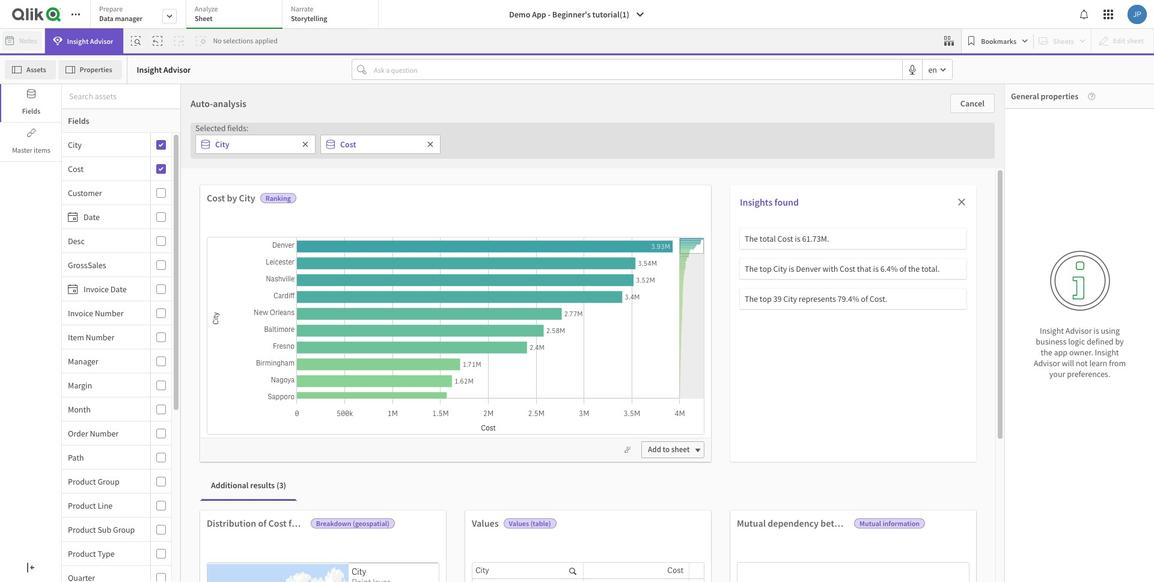 Task type: locate. For each thing, give the bounding box(es) containing it.
1 vertical spatial date
[[110, 284, 127, 294]]

insight advisor inside insight advisor dropdown button
[[67, 36, 113, 45]]

app inside insight advisor is using business logic defined by the app owner. insight advisor will not learn from your preferences.
[[1055, 347, 1068, 358]]

0 horizontal spatial fields
[[22, 106, 40, 115]]

product for product sub group
[[68, 524, 96, 535]]

learn
[[1090, 358, 1108, 369]]

sheet up icon
[[750, 398, 782, 416]]

mutual for mutual information
[[860, 519, 882, 528]]

Ask a question text field
[[372, 60, 903, 79]]

to inside now that you see how qlik sense connects all of your data, go ahead and explore this sheet by making selections in the filters above. clicking in charts is another way to make selections so give that a try too!
[[665, 236, 677, 254]]

the inside insight advisor is using business logic defined by the app owner. insight advisor will not learn from your preferences.
[[1041, 347, 1053, 358]]

to inside add to sheet button
[[663, 445, 670, 455]]

0 vertical spatial @
[[39, 61, 49, 75]]

product left line
[[68, 500, 96, 511]]

0 horizontal spatial using
[[592, 380, 624, 397]]

0 horizontal spatial mutual
[[737, 517, 766, 529]]

assets
[[26, 65, 46, 74]]

1 vertical spatial app
[[1055, 347, 1068, 358]]

1 vertical spatial navigate
[[625, 398, 676, 416]]

item number
[[68, 332, 115, 343]]

explore inside now that you see how qlik sense connects all of your data, go ahead and explore this sheet by making selections in the filters above. clicking in charts is another way to make selections so give that a try too!
[[654, 181, 696, 198]]

invoice right per in the top of the page
[[1050, 131, 1082, 144]]

to right the add
[[663, 445, 670, 455]]

1 vertical spatial @
[[10, 146, 17, 156]]

1 deselect field image from the left
[[302, 141, 309, 148]]

average
[[970, 131, 1006, 144]]

product left 'type'
[[68, 548, 96, 559]]

0 horizontal spatial date
[[84, 211, 100, 222]]

mutual for mutual dependency between city and cost
[[737, 517, 766, 529]]

1 vertical spatial using
[[592, 380, 624, 397]]

properties
[[80, 65, 112, 74]]

the inside navigate from sheet to sheet using the
[[626, 380, 645, 397]]

customer
[[68, 187, 102, 198]]

0 vertical spatial explore
[[654, 181, 696, 198]]

0 vertical spatial your
[[678, 162, 704, 180]]

2 vertical spatial number
[[90, 428, 119, 439]]

item number button
[[62, 332, 148, 343]]

margin button
[[62, 380, 148, 391]]

date menu item
[[62, 205, 171, 229]]

city right items
[[68, 139, 82, 150]]

application
[[0, 0, 1155, 582], [583, 125, 792, 577]]

0 vertical spatial a
[[661, 255, 667, 272]]

icons
[[691, 380, 722, 397]]

0 horizontal spatial @
[[10, 146, 17, 156]]

from inside insight advisor is using business logic defined by the app owner. insight advisor will not learn from your preferences.
[[1110, 358, 1127, 369]]

0 vertical spatial selecting
[[608, 419, 661, 436]]

values left 'values (table)'
[[472, 517, 499, 529]]

1 vertical spatial margin
[[68, 380, 92, 391]]

insight down step back image
[[137, 64, 162, 75]]

1 horizontal spatial a
[[693, 398, 700, 416]]

month menu item
[[62, 398, 171, 422]]

the left 39
[[745, 294, 759, 304]]

1 vertical spatial sales
[[1008, 131, 1031, 144]]

how
[[694, 144, 719, 161]]

customer menu item
[[62, 181, 171, 205]]

insight advisor down step back image
[[137, 64, 191, 75]]

add to sheet button
[[642, 442, 705, 458]]

selections tool image
[[945, 36, 955, 46]]

using up learn
[[1102, 325, 1121, 336]]

0 vertical spatial margin
[[628, 84, 658, 97]]

selecting inside clear your selections by selecting the
[[592, 496, 644, 514]]

invoice for number
[[68, 308, 93, 318]]

1 horizontal spatial using
[[1102, 325, 1121, 336]]

app left 39
[[738, 292, 760, 309]]

from inside navigate from sheet to sheet using the
[[645, 361, 673, 378]]

sheet
[[723, 181, 755, 198], [675, 361, 707, 378], [725, 361, 757, 378], [750, 398, 782, 416], [672, 445, 690, 455], [592, 456, 624, 473]]

of right all in the top right of the page
[[664, 162, 675, 180]]

number up the path "button"
[[90, 428, 119, 439]]

to up interacting
[[650, 292, 663, 309]]

this
[[699, 181, 721, 198], [712, 292, 735, 309]]

from
[[1110, 358, 1127, 369], [645, 361, 673, 378]]

0 vertical spatial using
[[1102, 325, 1121, 336]]

advisor inside dropdown button
[[90, 36, 113, 45]]

city menu item
[[62, 133, 171, 157]]

product line menu item
[[62, 494, 171, 518]]

in up charts
[[699, 199, 709, 217]]

product left treemap
[[970, 339, 1006, 352]]

this inside now that you see how qlik sense connects all of your data, go ahead and explore this sheet by making selections in the filters above. clicking in charts is another way to make selections so give that a try too!
[[699, 181, 721, 198]]

path
[[68, 452, 84, 463]]

product sub group menu item
[[62, 518, 171, 542]]

@ inside button
[[39, 61, 49, 75]]

1 vertical spatial invoice
[[84, 284, 109, 294]]

grid
[[473, 563, 704, 582]]

cost inside grid
[[668, 565, 684, 576]]

give
[[608, 255, 632, 272]]

master items button
[[0, 123, 61, 161], [1, 123, 61, 161]]

invoice number menu item
[[62, 301, 171, 325]]

1 vertical spatial insight advisor
[[137, 64, 191, 75]]

2 horizontal spatial your
[[1050, 369, 1066, 380]]

preferences.
[[1068, 369, 1111, 380]]

the inside now that you see how qlik sense connects all of your data, go ahead and explore this sheet by making selections in the filters above. clicking in charts is another way to make selections so give that a try too!
[[712, 199, 731, 217]]

1 vertical spatial selecting
[[703, 438, 756, 455]]

product type
[[68, 548, 115, 559]]

product left sub
[[68, 524, 96, 535]]

sheet inside now that you see how qlik sense connects all of your data, go ahead and explore this sheet by making selections in the filters above. clicking in charts is another way to make selections so give that a try too!
[[723, 181, 755, 198]]

your inside insight advisor is using business logic defined by the app owner. insight advisor will not learn from your preferences.
[[1050, 369, 1066, 380]]

product sub group button
[[62, 524, 148, 535]]

cost by city
[[207, 192, 255, 204]]

sheets
[[592, 329, 631, 346]]

values left (table)
[[509, 519, 529, 528]]

beginner's
[[553, 9, 591, 20]]

number for invoice number
[[95, 308, 124, 318]]

and down ask a question text box at the top of the page
[[610, 84, 626, 97]]

the down 39
[[755, 311, 776, 328]]

2 vertical spatial invoice
[[68, 308, 93, 318]]

invoice date menu item
[[62, 277, 171, 301]]

1 vertical spatial with
[[661, 311, 688, 328]]

path menu item
[[62, 446, 171, 470]]

insight advisor button
[[45, 28, 124, 54]]

by right defined on the right
[[1116, 336, 1125, 347]]

@ left items
[[10, 146, 17, 156]]

city left denver at the right top of page
[[774, 263, 788, 274]]

of right rest
[[740, 311, 753, 328]]

set
[[1007, 560, 1018, 570]]

margin down ask a question text box at the top of the page
[[628, 84, 658, 97]]

selecting up 'explore.'
[[703, 438, 756, 455]]

insight advisor down data
[[67, 36, 113, 45]]

results
[[250, 480, 275, 491]]

1 horizontal spatial @
[[39, 61, 49, 75]]

number down 'invoice date'
[[95, 308, 124, 318]]

sales and margin by product group
[[584, 84, 736, 97]]

product inside menu item
[[68, 548, 96, 559]]

sheet up clear
[[592, 456, 624, 473]]

selected
[[195, 123, 226, 134]]

by inside now that you see how qlik sense connects all of your data, go ahead and explore this sheet by making selections in the filters above. clicking in charts is another way to make selections so give that a try too!
[[758, 181, 772, 198]]

1 horizontal spatial deselect field image
[[427, 141, 434, 148]]

cost button
[[62, 163, 148, 174]]

sales left per in the top of the page
[[1008, 131, 1031, 144]]

qlik
[[722, 144, 745, 161]]

2 vertical spatial selecting
[[592, 496, 644, 514]]

item
[[68, 332, 84, 343]]

6.4%
[[881, 263, 898, 274]]

try
[[670, 255, 686, 272]]

clicking
[[632, 218, 679, 235]]

0 vertical spatial number
[[95, 308, 124, 318]]

top inside icon in the top right and selecting the sheet that you want to explore.
[[627, 438, 646, 455]]

master
[[12, 146, 32, 155]]

by down ask a question text box at the top of the page
[[660, 84, 671, 97]]

by up icon.
[[715, 475, 728, 492]]

step back image
[[153, 36, 163, 46]]

invoice up item
[[68, 308, 93, 318]]

no selections applied
[[213, 36, 278, 45]]

by
[[660, 84, 671, 97], [1084, 131, 1094, 144], [758, 181, 772, 198], [227, 192, 237, 204], [763, 292, 777, 309], [1116, 336, 1125, 347], [592, 419, 606, 436], [715, 475, 728, 492]]

the up charts
[[712, 199, 731, 217]]

values for values (table)
[[509, 519, 529, 528]]

invoice for date
[[84, 284, 109, 294]]

explore down try
[[665, 292, 709, 309]]

quarter menu item
[[62, 566, 171, 582]]

0 horizontal spatial margin
[[68, 380, 92, 391]]

selecting
[[608, 419, 661, 436], [703, 438, 756, 455], [592, 496, 644, 514]]

is inside now that you see how qlik sense connects all of your data, go ahead and explore this sheet by making selections in the filters above. clicking in charts is another way to make selections so give that a try too!
[[734, 218, 744, 235]]

number
[[95, 308, 124, 318], [86, 332, 115, 343], [90, 428, 119, 439]]

is right "logic"
[[1094, 325, 1100, 336]]

en
[[929, 64, 938, 75]]

date inside menu item
[[110, 284, 127, 294]]

from up in the top right. navigate to a specific sheet by selecting the
[[645, 361, 673, 378]]

the top 39 city represents 79.4% of cost.
[[745, 294, 888, 304]]

0 horizontal spatial sales
[[584, 84, 608, 97]]

too!
[[689, 255, 712, 272]]

sheet down go
[[723, 181, 755, 198]]

by inside continue to explore this app by interacting with the rest of the sheets
[[763, 292, 777, 309]]

using inside insight advisor is using business logic defined by the app owner. insight advisor will not learn from your preferences.
[[1102, 325, 1121, 336]]

0 vertical spatial navigate
[[592, 361, 643, 378]]

79.4%
[[838, 294, 860, 304]]

fields down underline icon
[[68, 115, 89, 126]]

in inside icon in the top right and selecting the sheet that you want to explore.
[[592, 438, 602, 455]]

0 vertical spatial invoice
[[1050, 131, 1082, 144]]

1 horizontal spatial sales
[[1008, 131, 1031, 144]]

want
[[676, 456, 705, 473]]

number right item
[[86, 332, 115, 343]]

0 horizontal spatial from
[[645, 361, 673, 378]]

properties button
[[58, 60, 122, 79]]

the down icon
[[758, 438, 777, 455]]

personal
[[24, 565, 56, 576]]

your
[[678, 162, 704, 180], [1050, 369, 1066, 380], [625, 475, 651, 492]]

mutual
[[737, 517, 766, 529], [860, 519, 882, 528]]

using up the right. at the right
[[592, 380, 624, 397]]

1 vertical spatial number
[[86, 332, 115, 343]]

1 horizontal spatial date
[[110, 284, 127, 294]]

by left ranking
[[227, 192, 237, 204]]

2 vertical spatial your
[[625, 475, 651, 492]]

1 vertical spatial you
[[652, 456, 673, 473]]

auto-analysis
[[191, 97, 247, 109]]

selecting down clear
[[592, 496, 644, 514]]

insights found
[[740, 196, 799, 208]]

menu
[[62, 133, 180, 582]]

1 horizontal spatial with
[[823, 263, 839, 274]]

sub
[[98, 524, 111, 535]]

date button
[[62, 211, 148, 222]]

with right interacting
[[661, 311, 688, 328]]

in inside in the top right. navigate to a specific sheet by selecting the
[[725, 380, 736, 397]]

your right clear
[[625, 475, 651, 492]]

advisor
[[90, 36, 113, 45], [164, 64, 191, 75], [1066, 325, 1093, 336], [1034, 358, 1061, 369]]

0 horizontal spatial values
[[472, 517, 499, 529]]

city up the totals element
[[476, 565, 489, 576]]

that left can at the right of page
[[1130, 560, 1144, 570]]

margin up month
[[68, 380, 92, 391]]

1 master items button from the left
[[0, 123, 61, 161]]

deselect field image
[[302, 141, 309, 148], [427, 141, 434, 148]]

tab list
[[90, 0, 383, 30]]

Note title text field
[[10, 117, 567, 137]]

1 vertical spatial a
[[693, 398, 700, 416]]

mutual left information
[[860, 519, 882, 528]]

with right denver at the right top of page
[[823, 263, 839, 274]]

connects
[[592, 162, 645, 180]]

your left not
[[1050, 369, 1066, 380]]

invoice number
[[68, 308, 124, 318]]

sales down ask a question text box at the top of the page
[[584, 84, 608, 97]]

sheet
[[195, 14, 213, 23]]

see
[[671, 144, 691, 161]]

represents
[[799, 294, 837, 304]]

1 horizontal spatial from
[[1110, 358, 1127, 369]]

0 vertical spatial app
[[738, 292, 760, 309]]

1 vertical spatial explore
[[665, 292, 709, 309]]

1 horizontal spatial margin
[[628, 84, 658, 97]]

sheet inside button
[[672, 445, 690, 455]]

desc button
[[62, 235, 148, 246]]

product for product group
[[68, 476, 96, 487]]

fields:
[[227, 123, 249, 134]]

product type menu item
[[62, 542, 171, 566]]

navigate inside in the top right. navigate to a specific sheet by selecting the
[[625, 398, 676, 416]]

0 horizontal spatial a
[[661, 255, 667, 272]]

you inside icon in the top right and selecting the sheet that you want to explore.
[[652, 456, 673, 473]]

that inside product treemap * the data set contains negative or zero values that cannot be shown in this chart. application
[[1130, 560, 1144, 570]]

advisor up owner. at the bottom of page
[[1066, 325, 1093, 336]]

0 vertical spatial date
[[84, 211, 100, 222]]

product type button
[[62, 548, 148, 559]]

invoice inside menu item
[[68, 308, 93, 318]]

sheet up "want"
[[672, 445, 690, 455]]

a left try
[[661, 255, 667, 272]]

0 horizontal spatial with
[[661, 311, 688, 328]]

product for product treemap
[[970, 339, 1006, 352]]

1 horizontal spatial values
[[509, 519, 529, 528]]

by inside in the top right. navigate to a specific sheet by selecting the
[[592, 419, 606, 436]]

2 deselect field image from the left
[[427, 141, 434, 148]]

to down navigate from sheet to sheet using the
[[679, 398, 691, 416]]

of
[[664, 162, 675, 180], [900, 263, 907, 274], [861, 294, 869, 304], [740, 311, 753, 328], [258, 517, 267, 529]]

clear your selections by selecting the
[[592, 475, 728, 514]]

the left icon.
[[647, 496, 666, 514]]

product
[[673, 84, 708, 97], [1096, 131, 1131, 144], [970, 339, 1006, 352], [68, 476, 96, 487], [68, 500, 96, 511], [68, 524, 96, 535], [68, 548, 96, 559]]

0 horizontal spatial deselect field image
[[302, 141, 309, 148]]

invoice inside menu item
[[84, 284, 109, 294]]

0 vertical spatial with
[[823, 263, 839, 274]]

this down data,
[[699, 181, 721, 198]]

to up icons
[[710, 361, 722, 378]]

insight advisor is using business logic defined by the app owner. insight advisor will not learn from your preferences.
[[1034, 325, 1127, 380]]

your down see
[[678, 162, 704, 180]]

and inside now that you see how qlik sense connects all of your data, go ahead and explore this sheet by making selections in the filters above. clicking in charts is another way to make selections so give that a try too!
[[629, 181, 651, 198]]

top left 39
[[760, 294, 772, 304]]

number for order number
[[90, 428, 119, 439]]

0 horizontal spatial app
[[738, 292, 760, 309]]

cost menu item
[[62, 157, 171, 181]]

selections down charts
[[714, 236, 772, 254]]

to inside navigate from sheet to sheet using the
[[710, 361, 722, 378]]

0 vertical spatial insight advisor
[[67, 36, 113, 45]]

is
[[734, 218, 744, 235], [795, 233, 801, 244], [789, 263, 795, 274], [874, 263, 879, 274], [1094, 325, 1100, 336]]

app inside continue to explore this app by interacting with the rest of the sheets
[[738, 292, 760, 309]]

1 horizontal spatial mutual
[[860, 519, 882, 528]]

0 horizontal spatial your
[[625, 475, 651, 492]]

smart search image
[[131, 36, 141, 46]]

in up clear
[[592, 438, 602, 455]]

month button
[[62, 404, 148, 415]]

can
[[1146, 560, 1155, 570]]

city down (geospatial)
[[352, 567, 366, 577]]

prepare
[[99, 4, 123, 13]]

the right *
[[976, 560, 988, 570]]

and up "want"
[[679, 438, 701, 455]]

selections right no at the top left of the page
[[223, 36, 254, 45]]

zero
[[1090, 560, 1104, 570]]

interacting
[[592, 311, 658, 328]]

0 vertical spatial this
[[699, 181, 721, 198]]

date down grosssales menu item
[[110, 284, 127, 294]]

making
[[592, 199, 635, 217]]

search image
[[570, 565, 577, 576]]

underline image
[[79, 88, 87, 96]]

customer button
[[62, 187, 148, 198]]

.
[[631, 329, 635, 346]]

0 horizontal spatial insight advisor
[[67, 36, 113, 45]]

1 horizontal spatial your
[[678, 162, 704, 180]]

of inside now that you see how qlik sense connects all of your data, go ahead and explore this sheet by making selections in the filters above. clicking in charts is another way to make selections so give that a try too!
[[664, 162, 675, 180]]

invoice up "invoice number"
[[84, 284, 109, 294]]

cost
[[340, 139, 356, 150], [68, 163, 84, 174], [207, 192, 225, 204], [778, 233, 794, 244], [840, 263, 856, 274], [269, 517, 287, 529], [895, 517, 913, 529], [668, 565, 684, 576]]

james peterson image
[[1128, 5, 1148, 24]]

deselect field image for city
[[302, 141, 309, 148]]

the left will on the bottom right of page
[[1041, 347, 1053, 358]]

to inside continue to explore this app by interacting with the rest of the sheets
[[650, 292, 663, 309]]

top left the add
[[627, 438, 646, 455]]

1 vertical spatial your
[[1050, 369, 1066, 380]]

1 horizontal spatial app
[[1055, 347, 1068, 358]]

in up specific
[[725, 380, 736, 397]]

you inside now that you see how qlik sense connects all of your data, go ahead and explore this sheet by making selections in the filters above. clicking in charts is another way to make selections so give that a try too!
[[648, 144, 669, 161]]

explore down all in the top right of the page
[[654, 181, 696, 198]]

the down the .
[[626, 380, 645, 397]]

owner.
[[1070, 347, 1094, 358]]

tab list containing prepare
[[90, 0, 383, 30]]

a inside now that you see how qlik sense connects all of your data, go ahead and explore this sheet by making selections in the filters above. clicking in charts is another way to make selections so give that a try too!
[[661, 255, 667, 272]]

0 vertical spatial you
[[648, 144, 669, 161]]

that inside icon in the top right and selecting the sheet that you want to explore.
[[627, 456, 650, 473]]

italic image
[[63, 88, 70, 96]]

the for the top 39 city represents 79.4% of cost.
[[745, 294, 759, 304]]

1 vertical spatial this
[[712, 292, 735, 309]]

fields up master items
[[22, 106, 40, 115]]

and right between
[[877, 517, 893, 529]]



Task type: describe. For each thing, give the bounding box(es) containing it.
collapse element
[[529, 58, 553, 78]]

contains
[[1019, 560, 1049, 570]]

back image
[[10, 63, 19, 73]]

order number button
[[62, 428, 148, 439]]

way
[[640, 236, 663, 254]]

month
[[68, 404, 91, 415]]

product line
[[68, 500, 113, 511]]

grid containing city
[[473, 563, 704, 582]]

add to sheet
[[648, 445, 690, 455]]

manager
[[68, 356, 98, 367]]

ranking
[[266, 194, 291, 203]]

product down help icon
[[1096, 131, 1131, 144]]

for
[[289, 517, 301, 529]]

item number menu item
[[62, 325, 171, 349]]

1 horizontal spatial insight advisor
[[137, 64, 191, 75]]

top inside in the top right. navigate to a specific sheet by selecting the
[[760, 380, 779, 397]]

explore inside continue to explore this app by interacting with the rest of the sheets
[[665, 292, 709, 309]]

data,
[[706, 162, 735, 180]]

and inside icon in the top right and selecting the sheet that you want to explore.
[[679, 438, 701, 455]]

cancel
[[961, 98, 985, 109]]

the left total.
[[909, 263, 920, 274]]

values (table)
[[509, 519, 551, 528]]

icon in the top right and selecting the sheet that you want to explore.
[[592, 419, 780, 473]]

treemap
[[1007, 339, 1045, 352]]

(table)
[[531, 519, 551, 528]]

* the data set contains negative or zero values that can
[[970, 560, 1155, 570]]

order
[[68, 428, 88, 439]]

1 horizontal spatial fields
[[68, 115, 89, 126]]

group inside application
[[1133, 131, 1155, 144]]

of right distribution
[[258, 517, 267, 529]]

@ inside text box
[[10, 146, 17, 156]]

clear
[[592, 475, 622, 492]]

by inside average sales per invoice by product group application
[[1084, 131, 1094, 144]]

details image
[[505, 58, 529, 78]]

product treemap * the data set contains negative or zero values that cannot be shown in this chart. application
[[964, 332, 1155, 577]]

cancel button
[[951, 94, 995, 113]]

help image
[[1079, 93, 1096, 100]]

product group button
[[62, 476, 148, 487]]

totals 61727328.589999 element
[[584, 579, 690, 582]]

your inside clear your selections by selecting the
[[625, 475, 651, 492]]

desc menu item
[[62, 229, 171, 253]]

line
[[98, 500, 113, 511]]

insight inside dropdown button
[[67, 36, 89, 45]]

invoice date button
[[62, 284, 148, 294]]

a inside in the top right. navigate to a specific sheet by selecting the
[[693, 398, 700, 416]]

demo app - beginner's tutorial(1) button
[[502, 5, 653, 24]]

the inside clear your selections by selecting the
[[647, 496, 666, 514]]

additional results (3)
[[211, 480, 286, 491]]

average sales per invoice by product group
[[970, 131, 1155, 144]]

navigate inside navigate from sheet to sheet using the
[[592, 361, 643, 378]]

defined
[[1087, 336, 1114, 347]]

charts
[[695, 218, 732, 235]]

product line button
[[62, 500, 148, 511]]

will
[[1062, 358, 1075, 369]]

order number menu item
[[62, 422, 171, 446]]

mutual dependency between city and cost
[[737, 517, 913, 529]]

*
[[970, 560, 974, 570]]

0 vertical spatial sales
[[584, 84, 608, 97]]

Search assets text field
[[62, 85, 180, 107]]

icon
[[755, 419, 780, 436]]

tutorial(1)
[[593, 9, 630, 20]]

now that you see how qlik sense connects all of your data, go ahead and explore this sheet by making selections in the filters above. clicking in charts is another way to make selections so give that a try too!
[[592, 144, 783, 272]]

city down selected fields:
[[215, 139, 230, 150]]

city left ranking
[[239, 192, 255, 204]]

is inside insight advisor is using business logic defined by the app owner. insight advisor will not learn from your preferences.
[[1094, 325, 1100, 336]]

city right for
[[302, 517, 319, 529]]

to inside icon in the top right and selecting the sheet that you want to explore.
[[708, 456, 720, 473]]

demo
[[509, 9, 531, 20]]

add
[[648, 445, 662, 455]]

the up right
[[663, 419, 682, 436]]

city right 39
[[784, 294, 798, 304]]

margin menu item
[[62, 374, 171, 398]]

the up specific
[[738, 380, 757, 397]]

sheet up specific
[[725, 361, 757, 378]]

. press space to sort on this column. element
[[690, 563, 704, 579]]

by inside insight advisor is using business logic defined by the app owner. insight advisor will not learn from your preferences.
[[1116, 336, 1125, 347]]

that up connects
[[622, 144, 645, 161]]

total
[[760, 233, 776, 244]]

product down ask a question text box at the top of the page
[[673, 84, 708, 97]]

the for the total cost is 61.73m.
[[745, 233, 759, 244]]

distribution of cost for city breakdown (geospatial)
[[207, 517, 390, 529]]

product sub group
[[68, 524, 135, 535]]

margin inside menu item
[[68, 380, 92, 391]]

no
[[213, 36, 222, 45]]

bold element
[[42, 85, 59, 99]]

invoice inside application
[[1050, 131, 1082, 144]]

your inside now that you see how qlik sense connects all of your data, go ahead and explore this sheet by making selections in the filters above. clicking in charts is another way to make selections so give that a try too!
[[678, 162, 704, 180]]

data
[[990, 560, 1006, 570]]

selecting inside icon in the top right and selecting the sheet that you want to explore.
[[703, 438, 756, 455]]

master items
[[12, 146, 50, 155]]

the up clear
[[605, 438, 624, 455]]

insights
[[740, 196, 773, 208]]

menu containing city
[[62, 133, 180, 582]]

selections inside clear your selections by selecting the
[[653, 475, 712, 492]]

narrate
[[291, 4, 314, 13]]

or
[[1081, 560, 1089, 570]]

toggle formatting element
[[58, 58, 82, 78]]

is left denver at the right top of page
[[789, 263, 795, 274]]

found
[[775, 196, 799, 208]]

(geospatial)
[[353, 519, 390, 528]]

sheet inside in the top right. navigate to a specific sheet by selecting the
[[750, 398, 782, 416]]

values for values
[[472, 517, 499, 529]]

toggle formatting image
[[63, 63, 73, 73]]

sense
[[748, 144, 783, 161]]

storytelling
[[291, 14, 327, 23]]

the for the top city is denver with cost that is 6.4% of the total.
[[745, 263, 759, 274]]

manager button
[[62, 356, 148, 367]]

this inside continue to explore this app by interacting with the rest of the sheets
[[712, 292, 735, 309]]

right.
[[592, 398, 622, 416]]

grosssales menu item
[[62, 253, 171, 277]]

date inside menu item
[[84, 211, 100, 222]]

(3)
[[277, 480, 286, 491]]

insight left "logic"
[[1041, 325, 1065, 336]]

2 master items button from the left
[[1, 123, 61, 161]]

that down way
[[635, 255, 658, 272]]

of right 6.4%
[[900, 263, 907, 274]]

the inside product treemap * the data set contains negative or zero values that cannot be shown in this chart. application
[[976, 560, 988, 570]]

totals element
[[473, 579, 584, 582]]

bookmarks
[[982, 36, 1017, 45]]

using inside navigate from sheet to sheet using the
[[592, 380, 624, 397]]

en button
[[924, 60, 953, 79]]

product group menu item
[[62, 470, 171, 494]]

advisor up auto-
[[164, 64, 191, 75]]

another
[[592, 236, 637, 254]]

filters
[[733, 199, 766, 217]]

is left 61.73m. on the top of the page
[[795, 233, 801, 244]]

distribution
[[207, 517, 256, 529]]

of left "cost."
[[861, 294, 869, 304]]

general
[[1012, 91, 1040, 102]]

grosssales button
[[62, 260, 148, 270]]

product for product type
[[68, 548, 96, 559]]

prepare data manager
[[99, 4, 143, 23]]

of inside continue to explore this app by interacting with the rest of the sheets
[[740, 311, 753, 328]]

that left 6.4%
[[858, 263, 872, 274]]

the left rest
[[691, 311, 711, 328]]

totals not applicable for this column element
[[690, 579, 704, 582]]

sheet up icons
[[675, 361, 707, 378]]

selecting inside in the top right. navigate to a specific sheet by selecting the
[[608, 419, 661, 436]]

city inside grid
[[476, 565, 489, 576]]

cost inside menu item
[[68, 163, 84, 174]]

product group
[[68, 476, 120, 487]]

advisor left will on the bottom right of page
[[1034, 358, 1061, 369]]

additional results (3) button
[[201, 472, 296, 500]]

selections up clicking
[[637, 199, 696, 217]]

top down total
[[760, 263, 772, 274]]

properties
[[1041, 91, 1079, 102]]

sales inside application
[[1008, 131, 1031, 144]]

narrate storytelling
[[291, 4, 327, 23]]

in the top right. navigate to a specific sheet by selecting the
[[592, 380, 782, 436]]

with inside continue to explore this app by interacting with the rest of the sheets
[[661, 311, 688, 328]]

in up make
[[682, 218, 692, 235]]

city right between
[[859, 517, 875, 529]]

general properties
[[1012, 91, 1079, 102]]

sheet inside icon in the top right and selecting the sheet that you want to explore.
[[592, 456, 624, 473]]

not
[[1077, 358, 1088, 369]]

to inside in the top right. navigate to a specific sheet by selecting the
[[679, 398, 691, 416]]

average sales per invoice by product group application
[[964, 125, 1155, 327]]

by inside clear your selections by selecting the
[[715, 475, 728, 492]]

39
[[774, 294, 782, 304]]

Note Body text field
[[10, 137, 567, 474]]

deselect field image for cost
[[427, 141, 434, 148]]

is left 6.4%
[[874, 263, 879, 274]]

manager menu item
[[62, 349, 171, 374]]

the top city is denver with cost that is 6.4% of the total.
[[745, 263, 940, 274]]

number for item number
[[86, 332, 115, 343]]

insight right owner. at the bottom of page
[[1096, 347, 1120, 358]]

city inside "menu item"
[[68, 139, 82, 150]]

product for product line
[[68, 500, 96, 511]]

app
[[532, 9, 547, 20]]

type
[[98, 548, 115, 559]]

additional
[[211, 480, 249, 491]]

items
[[34, 146, 50, 155]]

path button
[[62, 452, 148, 463]]



Task type: vqa. For each thing, say whether or not it's contained in the screenshot.
Learn the basics
no



